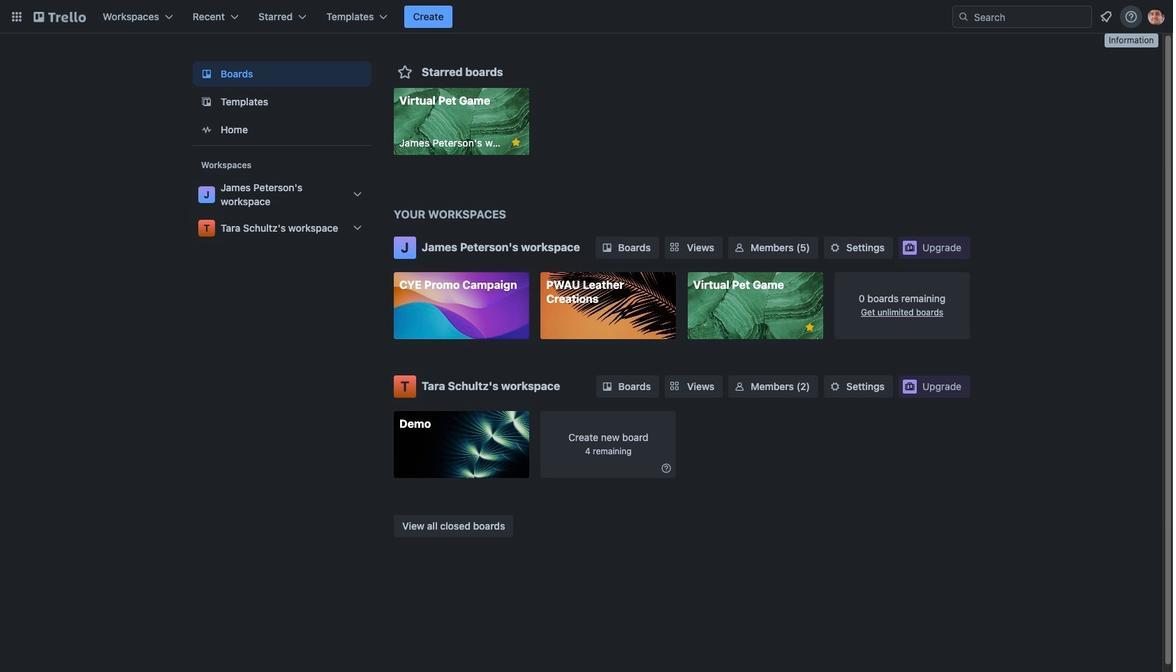 Task type: vqa. For each thing, say whether or not it's contained in the screenshot.
Open information menu icon
yes



Task type: describe. For each thing, give the bounding box(es) containing it.
template board image
[[198, 94, 215, 110]]

search image
[[959, 11, 970, 22]]

1 vertical spatial sm image
[[660, 462, 674, 476]]

board image
[[198, 66, 215, 82]]

home image
[[198, 122, 215, 138]]

1 horizontal spatial sm image
[[733, 380, 747, 394]]



Task type: locate. For each thing, give the bounding box(es) containing it.
back to home image
[[34, 6, 86, 28]]

click to unstar this board. it will be removed from your starred list. image
[[510, 136, 523, 149]]

Search field
[[970, 7, 1092, 27]]

sm image
[[600, 241, 614, 255], [733, 241, 747, 255], [829, 241, 843, 255], [601, 380, 615, 394], [829, 380, 843, 394]]

tooltip
[[1105, 34, 1159, 47]]

0 notifications image
[[1098, 8, 1115, 25]]

sm image
[[733, 380, 747, 394], [660, 462, 674, 476]]

open information menu image
[[1125, 10, 1139, 24]]

0 vertical spatial sm image
[[733, 380, 747, 394]]

james peterson (jamespeterson93) image
[[1149, 8, 1165, 25]]

0 horizontal spatial sm image
[[660, 462, 674, 476]]

primary element
[[0, 0, 1174, 34]]



